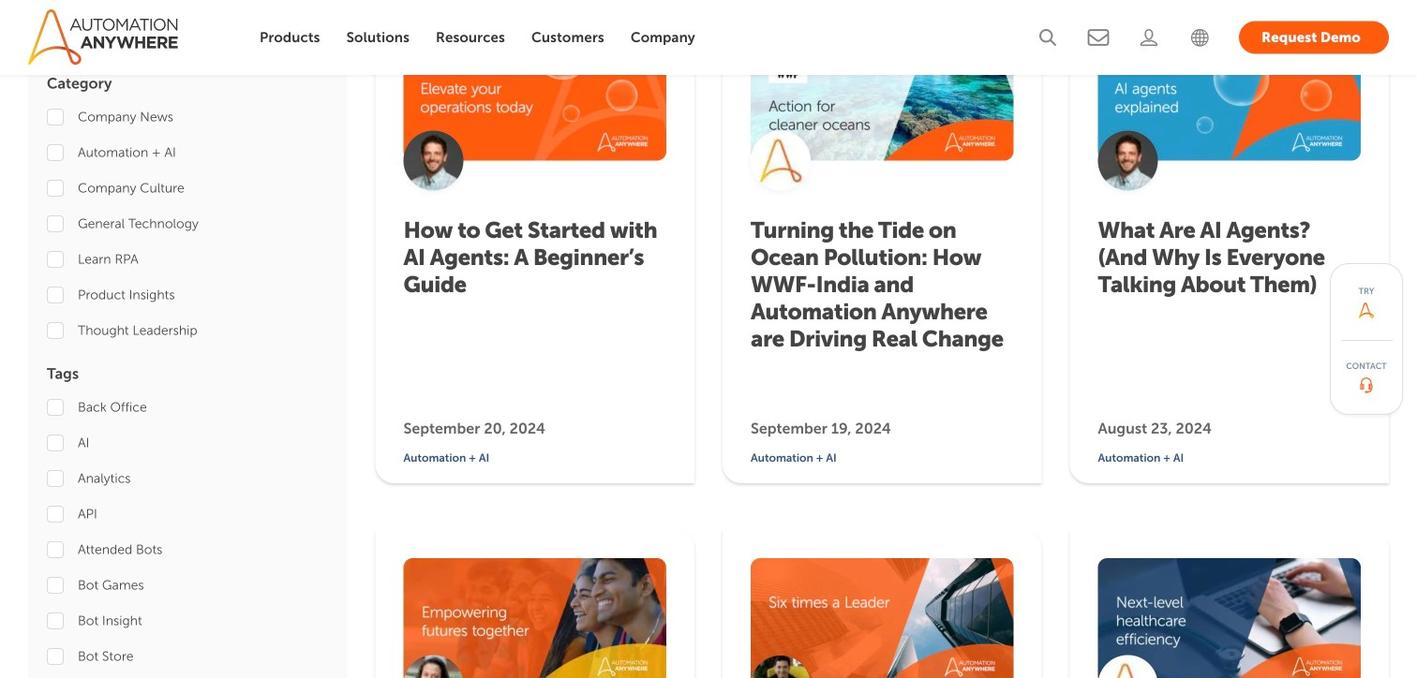 Task type: describe. For each thing, give the bounding box(es) containing it.
language selector image
[[1188, 26, 1211, 49]]

automation anywhere image
[[1358, 303, 1374, 319]]

contact image
[[1360, 378, 1373, 394]]

what are ai agents? (and why is everyone talking about them) image
[[1098, 34, 1361, 161]]

how to get started with ai agents: a beginner's guide image
[[403, 34, 666, 161]]

support image
[[1087, 26, 1110, 49]]

turning the tide on ocean pollution: how wwf-india and automation anywhere are driving real change image
[[751, 34, 1014, 161]]



Task type: vqa. For each thing, say whether or not it's contained in the screenshot.
mail image
no



Task type: locate. For each thing, give the bounding box(es) containing it.
login image
[[1138, 26, 1160, 49]]

navjyoti india foundation and automation anywhere: opening pathways to employment image
[[403, 559, 666, 679]]

accelerating nhs workforce transformation with ai-powered automation image
[[1098, 559, 1361, 679]]

2 peter white image from the left
[[1098, 131, 1158, 191]]

peter white image for how to get started with ai agents: a beginner's guide image
[[403, 131, 463, 191]]

social impact office image
[[751, 131, 811, 191]]

automation anywhere named a leader in the 2024 gartner magic quadrant image
[[751, 559, 1014, 679]]

peter white image
[[403, 131, 463, 191], [1098, 131, 1158, 191]]

automation anywhere image
[[28, 10, 183, 65]]

0 horizontal spatial peter white image
[[403, 131, 463, 191]]

peter white image for what are ai agents? (and why is everyone talking about them) image
[[1098, 131, 1158, 191]]

1 horizontal spatial peter white image
[[1098, 131, 1158, 191]]

search image
[[1037, 26, 1059, 49]]

1 peter white image from the left
[[403, 131, 463, 191]]



